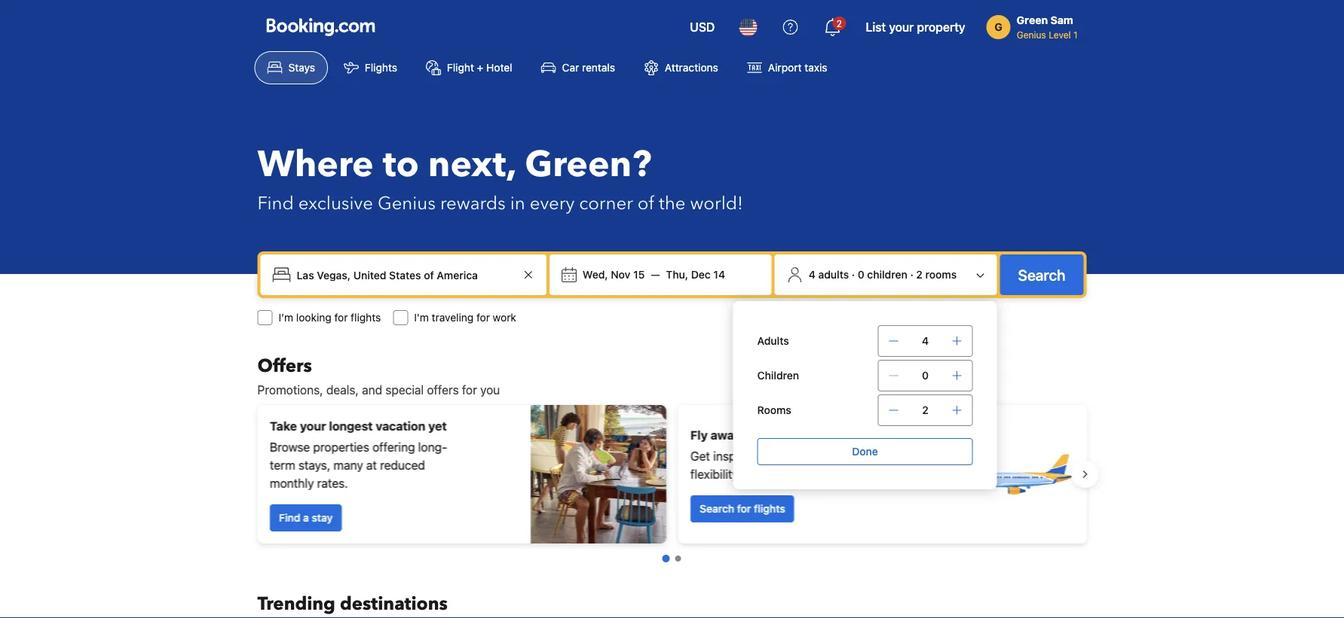 Task type: describe. For each thing, give the bounding box(es) containing it.
where to next, green? find exclusive genius rewards in every corner of the world!
[[257, 140, 743, 216]]

flight + hotel
[[447, 61, 512, 74]]

2 · from the left
[[910, 269, 913, 281]]

done button
[[757, 439, 973, 466]]

+
[[477, 61, 483, 74]]

inspired
[[713, 450, 756, 464]]

find a stay
[[279, 512, 332, 525]]

rewards
[[440, 191, 506, 216]]

compare
[[769, 450, 818, 464]]

traveling
[[432, 312, 474, 324]]

deals,
[[326, 383, 359, 398]]

progress bar inside main content
[[662, 556, 681, 563]]

i'm looking for flights
[[279, 312, 381, 324]]

children
[[757, 370, 799, 382]]

2 inside button
[[916, 269, 923, 281]]

rates.
[[317, 477, 348, 491]]

offers
[[427, 383, 459, 398]]

yet
[[428, 420, 446, 434]]

property
[[917, 20, 965, 34]]

with
[[912, 450, 934, 464]]

1 horizontal spatial 0
[[922, 370, 929, 382]]

special
[[385, 383, 424, 398]]

flight
[[447, 61, 474, 74]]

car
[[562, 61, 579, 74]]

4 for 4
[[922, 335, 929, 348]]

you
[[480, 383, 500, 398]]

find inside the where to next, green? find exclusive genius rewards in every corner of the world!
[[257, 191, 294, 216]]

level
[[1049, 29, 1071, 40]]

in
[[510, 191, 525, 216]]

region containing take your longest vacation yet
[[245, 400, 1099, 550]]

14
[[713, 269, 725, 281]]

at
[[366, 459, 376, 473]]

list
[[866, 20, 886, 34]]

rentals
[[582, 61, 615, 74]]

destinations
[[340, 592, 448, 617]]

flights inside fly away to your dream vacation get inspired – compare and book flights with flexibility
[[875, 450, 908, 464]]

your account menu green sam genius level 1 element
[[987, 7, 1084, 41]]

Where are you going? field
[[291, 262, 519, 289]]

adults
[[818, 269, 849, 281]]

to inside fly away to your dream vacation get inspired – compare and book flights with flexibility
[[743, 429, 755, 443]]

sam
[[1051, 14, 1073, 26]]

your inside fly away to your dream vacation get inspired – compare and book flights with flexibility
[[758, 429, 784, 443]]

reduced
[[380, 459, 425, 473]]

stays
[[288, 61, 315, 74]]

genius inside the where to next, green? find exclusive genius rewards in every corner of the world!
[[378, 191, 436, 216]]

1 horizontal spatial flights
[[754, 503, 785, 516]]

4 adults · 0 children · 2 rooms
[[809, 269, 957, 281]]

where
[[257, 140, 374, 190]]

2 button
[[814, 9, 851, 45]]

search for search for flights
[[699, 503, 734, 516]]

wed,
[[583, 269, 608, 281]]

1 · from the left
[[852, 269, 855, 281]]

every
[[530, 191, 575, 216]]

corner
[[579, 191, 633, 216]]

green sam genius level 1
[[1017, 14, 1078, 40]]

monthly
[[269, 477, 314, 491]]

attractions
[[665, 61, 718, 74]]

vacation inside fly away to your dream vacation get inspired – compare and book flights with flexibility
[[828, 429, 877, 443]]

find a stay link
[[269, 505, 341, 532]]

exclusive
[[298, 191, 373, 216]]

dec
[[691, 269, 711, 281]]

hotel
[[486, 61, 512, 74]]

offering
[[372, 441, 415, 455]]

car rentals link
[[528, 51, 628, 84]]

take your longest vacation yet browse properties offering long- term stays, many at reduced monthly rates.
[[269, 420, 447, 491]]

i'm traveling for work
[[414, 312, 516, 324]]

many
[[333, 459, 363, 473]]

offers
[[257, 354, 312, 379]]

search for flights link
[[690, 496, 794, 523]]

i'm
[[414, 312, 429, 324]]

trending
[[257, 592, 335, 617]]

green?
[[525, 140, 652, 190]]

children
[[867, 269, 907, 281]]

list your property link
[[857, 9, 974, 45]]

vacation inside "take your longest vacation yet browse properties offering long- term stays, many at reduced monthly rates."
[[375, 420, 425, 434]]

stays link
[[254, 51, 328, 84]]

of
[[638, 191, 654, 216]]

main content containing offers
[[245, 354, 1099, 619]]



Task type: vqa. For each thing, say whether or not it's contained in the screenshot.
the right POLAND,
no



Task type: locate. For each thing, give the bounding box(es) containing it.
car rentals
[[562, 61, 615, 74]]

vacation
[[375, 420, 425, 434], [828, 429, 877, 443]]

longest
[[329, 420, 372, 434]]

your for take
[[300, 420, 326, 434]]

2 inside dropdown button
[[837, 18, 842, 29]]

4 for 4 adults · 0 children · 2 rooms
[[809, 269, 815, 281]]

genius left rewards
[[378, 191, 436, 216]]

for left the work
[[476, 312, 490, 324]]

2
[[837, 18, 842, 29], [916, 269, 923, 281], [922, 404, 929, 417]]

vacation up offering
[[375, 420, 425, 434]]

1 vertical spatial flights
[[875, 450, 908, 464]]

book
[[844, 450, 872, 464]]

search button
[[1000, 255, 1084, 296]]

2 left rooms
[[916, 269, 923, 281]]

list your property
[[866, 20, 965, 34]]

green
[[1017, 14, 1048, 26]]

next,
[[428, 140, 516, 190]]

fly away to your dream vacation image
[[969, 422, 1075, 528]]

1 horizontal spatial vacation
[[828, 429, 877, 443]]

and inside offers promotions, deals, and special offers for you
[[362, 383, 382, 398]]

0 horizontal spatial vacation
[[375, 420, 425, 434]]

offers promotions, deals, and special offers for you
[[257, 354, 500, 398]]

for right looking
[[334, 312, 348, 324]]

1 horizontal spatial to
[[743, 429, 755, 443]]

0 vertical spatial 0
[[858, 269, 864, 281]]

for left you
[[462, 383, 477, 398]]

0 horizontal spatial search
[[699, 503, 734, 516]]

0 horizontal spatial to
[[383, 140, 419, 190]]

world!
[[690, 191, 743, 216]]

–
[[760, 450, 766, 464]]

rooms
[[757, 404, 791, 417]]

flight + hotel link
[[413, 51, 525, 84]]

g
[[995, 21, 1003, 33]]

0 vertical spatial find
[[257, 191, 294, 216]]

and inside fly away to your dream vacation get inspired – compare and book flights with flexibility
[[821, 450, 841, 464]]

usd button
[[681, 9, 724, 45]]

4 down rooms
[[922, 335, 929, 348]]

for
[[334, 312, 348, 324], [476, 312, 490, 324], [462, 383, 477, 398], [737, 503, 751, 516]]

· right children on the top
[[910, 269, 913, 281]]

booking.com image
[[266, 18, 375, 36]]

1 horizontal spatial 4
[[922, 335, 929, 348]]

main content
[[245, 354, 1099, 619]]

4 inside button
[[809, 269, 815, 281]]

taxis
[[805, 61, 827, 74]]

airport
[[768, 61, 802, 74]]

attractions link
[[631, 51, 731, 84]]

to inside the where to next, green? find exclusive genius rewards in every corner of the world!
[[383, 140, 419, 190]]

progress bar
[[662, 556, 681, 563]]

your right take
[[300, 420, 326, 434]]

1 horizontal spatial and
[[821, 450, 841, 464]]

adults
[[757, 335, 789, 348]]

genius
[[1017, 29, 1046, 40], [378, 191, 436, 216]]

properties
[[313, 441, 369, 455]]

browse
[[269, 441, 310, 455]]

wed, nov 15 — thu, dec 14
[[583, 269, 725, 281]]

1 vertical spatial and
[[821, 450, 841, 464]]

4 adults · 0 children · 2 rooms button
[[781, 261, 991, 289]]

wed, nov 15 button
[[577, 262, 651, 289]]

2 up with
[[922, 404, 929, 417]]

1 vertical spatial 2
[[916, 269, 923, 281]]

flights left with
[[875, 450, 908, 464]]

1 vertical spatial 0
[[922, 370, 929, 382]]

flights link
[[331, 51, 410, 84]]

a
[[303, 512, 309, 525]]

1
[[1073, 29, 1078, 40]]

flights right looking
[[351, 312, 381, 324]]

0 horizontal spatial ·
[[852, 269, 855, 281]]

0 vertical spatial and
[[362, 383, 382, 398]]

find left a
[[279, 512, 300, 525]]

1 horizontal spatial your
[[758, 429, 784, 443]]

0 horizontal spatial 4
[[809, 269, 815, 281]]

your right 'list'
[[889, 20, 914, 34]]

nov
[[611, 269, 630, 281]]

vacation up done
[[828, 429, 877, 443]]

4 left adults
[[809, 269, 815, 281]]

thu, dec 14 button
[[660, 262, 731, 289]]

0 vertical spatial flights
[[351, 312, 381, 324]]

2 left 'list'
[[837, 18, 842, 29]]

15
[[633, 269, 645, 281]]

2 vertical spatial 2
[[922, 404, 929, 417]]

search for flights
[[699, 503, 785, 516]]

rooms
[[925, 269, 957, 281]]

0 horizontal spatial genius
[[378, 191, 436, 216]]

dream
[[787, 429, 825, 443]]

flexibility
[[690, 468, 738, 482]]

get
[[690, 450, 710, 464]]

0 inside button
[[858, 269, 864, 281]]

flights
[[351, 312, 381, 324], [875, 450, 908, 464], [754, 503, 785, 516]]

take your longest vacation yet image
[[530, 406, 666, 544]]

flights down –
[[754, 503, 785, 516]]

0 vertical spatial search
[[1018, 266, 1066, 284]]

fly away to your dream vacation get inspired – compare and book flights with flexibility
[[690, 429, 934, 482]]

0 horizontal spatial 0
[[858, 269, 864, 281]]

1 horizontal spatial search
[[1018, 266, 1066, 284]]

2 horizontal spatial your
[[889, 20, 914, 34]]

genius down 'green'
[[1017, 29, 1046, 40]]

stay
[[311, 512, 332, 525]]

and left book
[[821, 450, 841, 464]]

term
[[269, 459, 295, 473]]

region
[[245, 400, 1099, 550]]

1 horizontal spatial genius
[[1017, 29, 1046, 40]]

1 vertical spatial 4
[[922, 335, 929, 348]]

0 horizontal spatial and
[[362, 383, 382, 398]]

your
[[889, 20, 914, 34], [300, 420, 326, 434], [758, 429, 784, 443]]

looking
[[296, 312, 331, 324]]

2 vertical spatial flights
[[754, 503, 785, 516]]

find inside find a stay link
[[279, 512, 300, 525]]

i'm
[[279, 312, 293, 324]]

0 vertical spatial 2
[[837, 18, 842, 29]]

your inside "take your longest vacation yet browse properties offering long- term stays, many at reduced monthly rates."
[[300, 420, 326, 434]]

your for list
[[889, 20, 914, 34]]

0 horizontal spatial your
[[300, 420, 326, 434]]

airport taxis
[[768, 61, 827, 74]]

0 vertical spatial genius
[[1017, 29, 1046, 40]]

promotions,
[[257, 383, 323, 398]]

your up –
[[758, 429, 784, 443]]

0 horizontal spatial flights
[[351, 312, 381, 324]]

for inside offers promotions, deals, and special offers for you
[[462, 383, 477, 398]]

search
[[1018, 266, 1066, 284], [699, 503, 734, 516]]

search inside button
[[1018, 266, 1066, 284]]

0 vertical spatial to
[[383, 140, 419, 190]]

away
[[710, 429, 740, 443]]

1 vertical spatial genius
[[378, 191, 436, 216]]

the
[[659, 191, 686, 216]]

long-
[[418, 441, 447, 455]]

to left next,
[[383, 140, 419, 190]]

thu,
[[666, 269, 688, 281]]

search for search
[[1018, 266, 1066, 284]]

airport taxis link
[[734, 51, 840, 84]]

—
[[651, 269, 660, 281]]

find down 'where' at the left top of the page
[[257, 191, 294, 216]]

4
[[809, 269, 815, 281], [922, 335, 929, 348]]

and right deals,
[[362, 383, 382, 398]]

1 vertical spatial search
[[699, 503, 734, 516]]

take
[[269, 420, 297, 434]]

0
[[858, 269, 864, 281], [922, 370, 929, 382]]

1 horizontal spatial ·
[[910, 269, 913, 281]]

2 horizontal spatial flights
[[875, 450, 908, 464]]

usd
[[690, 20, 715, 34]]

your inside 'link'
[[889, 20, 914, 34]]

· right adults
[[852, 269, 855, 281]]

done
[[852, 446, 878, 458]]

1 vertical spatial find
[[279, 512, 300, 525]]

stays,
[[298, 459, 330, 473]]

·
[[852, 269, 855, 281], [910, 269, 913, 281]]

1 vertical spatial to
[[743, 429, 755, 443]]

for down flexibility in the bottom right of the page
[[737, 503, 751, 516]]

to right away
[[743, 429, 755, 443]]

0 vertical spatial 4
[[809, 269, 815, 281]]

genius inside green sam genius level 1
[[1017, 29, 1046, 40]]



